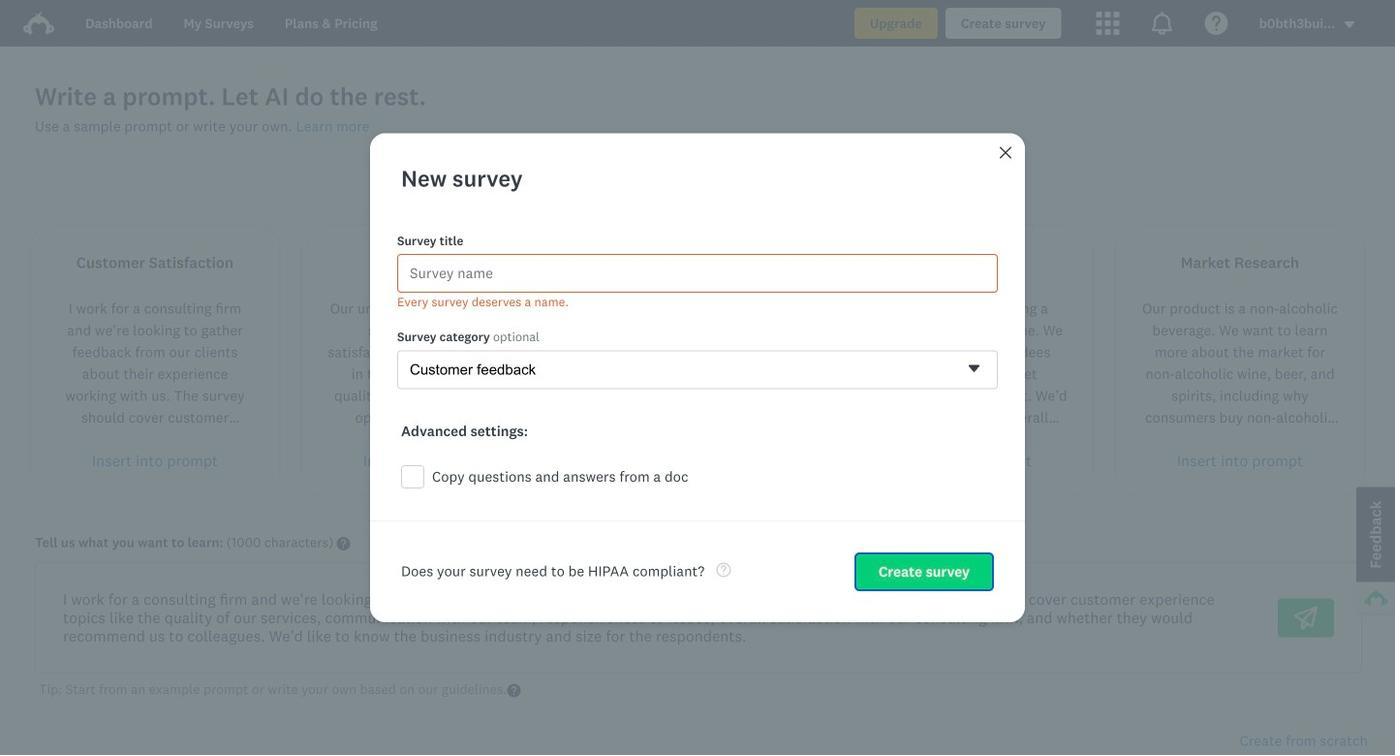 Task type: locate. For each thing, give the bounding box(es) containing it.
None text field
[[47, 575, 1255, 661]]

hover for help content image
[[337, 537, 350, 550], [507, 684, 521, 697]]

close image
[[998, 145, 1014, 160], [1000, 147, 1012, 158]]

airplane icon that submits your build survey with ai prompt image
[[1295, 606, 1318, 629], [1295, 606, 1318, 629]]

products icon image
[[1097, 12, 1120, 35], [1097, 12, 1120, 35]]

light bulb with lightning bolt inside showing a new idea image
[[675, 137, 721, 185]]

1 horizontal spatial hover for help content image
[[507, 684, 521, 697]]

Survey name field
[[397, 254, 998, 292]]

dropdown arrow icon image
[[1343, 18, 1357, 31], [1345, 21, 1355, 28]]

0 horizontal spatial hover for help content image
[[337, 537, 350, 550]]

brand logo image
[[23, 8, 54, 39], [23, 12, 54, 35]]

dialog
[[370, 133, 1025, 622]]

0 vertical spatial hover for help content image
[[337, 537, 350, 550]]



Task type: describe. For each thing, give the bounding box(es) containing it.
help icon image
[[1205, 12, 1229, 35]]

2 brand logo image from the top
[[23, 12, 54, 35]]

1 vertical spatial hover for help content image
[[507, 684, 521, 697]]

help image
[[716, 563, 731, 577]]

notification center icon image
[[1151, 12, 1174, 35]]

1 brand logo image from the top
[[23, 8, 54, 39]]



Task type: vqa. For each thing, say whether or not it's contained in the screenshot.
close icon on the right
yes



